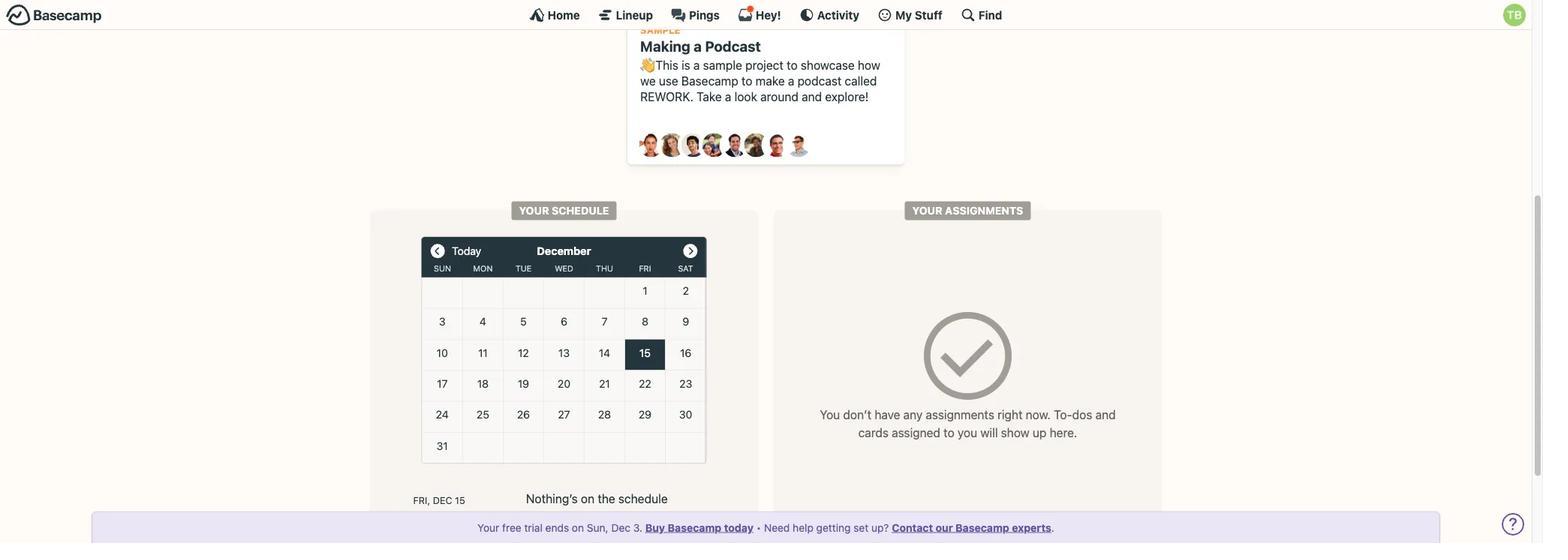 Task type: locate. For each thing, give the bounding box(es) containing it.
victor cooper image
[[787, 133, 811, 158]]

and right to‑dos
[[1096, 408, 1116, 422]]

your left assignments
[[913, 205, 943, 217]]

a up around
[[788, 74, 795, 88]]

1 horizontal spatial and
[[1096, 408, 1116, 422]]

basecamp up take
[[682, 74, 739, 88]]

your for your schedule
[[519, 205, 549, 217]]

sample
[[703, 58, 743, 72]]

rework.
[[641, 89, 694, 104]]

our
[[936, 522, 953, 534]]

we
[[641, 74, 656, 88]]

assignments
[[946, 205, 1024, 217]]

you
[[820, 408, 841, 422]]

dec left 15 in the bottom left of the page
[[433, 495, 453, 506]]

1 vertical spatial on
[[572, 522, 584, 534]]

to‑dos
[[1054, 408, 1093, 422]]

1 vertical spatial to
[[742, 74, 753, 88]]

experts
[[1012, 522, 1052, 534]]

thu
[[596, 264, 613, 274]]

to inside you don't have any assignments right now. to‑dos and cards assigned to you will show up here.
[[944, 426, 955, 440]]

home link
[[530, 8, 580, 23]]

up
[[1033, 426, 1047, 440]]

on left the
[[581, 492, 595, 507]]

dec left 3.
[[612, 522, 631, 534]]

around
[[761, 89, 799, 104]]

.
[[1052, 522, 1055, 534]]

2 horizontal spatial to
[[944, 426, 955, 440]]

and down podcast
[[802, 89, 822, 104]]

basecamp
[[682, 74, 739, 88], [668, 522, 722, 534], [956, 522, 1010, 534]]

make
[[756, 74, 785, 88]]

a right is
[[694, 58, 700, 72]]

your for your assignments
[[913, 205, 943, 217]]

wed
[[555, 264, 574, 274]]

annie bryan image
[[639, 133, 663, 158]]

nothing's
[[526, 492, 578, 507]]

None submit
[[881, 8, 905, 32]]

your left 'free'
[[478, 522, 500, 534]]

your
[[519, 205, 549, 217], [913, 205, 943, 217], [478, 522, 500, 534]]

basecamp right our
[[956, 522, 1010, 534]]

your left the schedule
[[519, 205, 549, 217]]

sample
[[641, 24, 681, 36]]

0 vertical spatial to
[[787, 58, 798, 72]]

0 vertical spatial on
[[581, 492, 595, 507]]

mon
[[474, 264, 493, 274]]

a
[[694, 38, 702, 55], [694, 58, 700, 72], [788, 74, 795, 88], [725, 89, 732, 104]]

making
[[641, 38, 691, 55]]

to up look
[[742, 74, 753, 88]]

my stuff
[[896, 8, 943, 21]]

1 vertical spatial and
[[1096, 408, 1116, 422]]

dec
[[433, 495, 453, 506], [612, 522, 631, 534]]

will
[[981, 426, 998, 440]]

ends
[[546, 522, 569, 534]]

take
[[697, 89, 722, 104]]

1 horizontal spatial to
[[787, 58, 798, 72]]

a left look
[[725, 89, 732, 104]]

3.
[[634, 522, 643, 534]]

sat
[[678, 264, 694, 274]]

on
[[581, 492, 595, 507], [572, 522, 584, 534]]

•
[[757, 522, 762, 534]]

to left you
[[944, 426, 955, 440]]

to
[[787, 58, 798, 72], [742, 74, 753, 88], [944, 426, 955, 440]]

2 vertical spatial to
[[944, 426, 955, 440]]

1 horizontal spatial dec
[[612, 522, 631, 534]]

free
[[502, 522, 522, 534]]

set
[[854, 522, 869, 534]]

need
[[764, 522, 790, 534]]

on left sun,
[[572, 522, 584, 534]]

sample making a podcast 👋 this is a sample project to showcase how we use basecamp to make a podcast called rework. take a look around and explore!
[[641, 24, 881, 104]]

hey! button
[[738, 5, 782, 23]]

basecamp right buy on the left bottom of the page
[[668, 522, 722, 534]]

your assignments
[[913, 205, 1024, 217]]

main element
[[0, 0, 1533, 30]]

today
[[724, 522, 754, 534]]

hey!
[[756, 8, 782, 21]]

and
[[802, 89, 822, 104], [1096, 408, 1116, 422]]

cards
[[859, 426, 889, 440]]

help
[[793, 522, 814, 534]]

2 horizontal spatial your
[[913, 205, 943, 217]]

0 vertical spatial and
[[802, 89, 822, 104]]

use
[[659, 74, 679, 88]]

showcase
[[801, 58, 855, 72]]

this
[[656, 58, 679, 72]]

0 horizontal spatial your
[[478, 522, 500, 534]]

1 horizontal spatial your
[[519, 205, 549, 217]]

15
[[455, 495, 465, 506]]

0 horizontal spatial and
[[802, 89, 822, 104]]

0 horizontal spatial dec
[[433, 495, 453, 506]]

pings button
[[671, 8, 720, 23]]

buy basecamp today link
[[646, 522, 754, 534]]

to right the project
[[787, 58, 798, 72]]



Task type: vqa. For each thing, say whether or not it's contained in the screenshot.
the topmost For
no



Task type: describe. For each thing, give the bounding box(es) containing it.
tue
[[516, 264, 532, 274]]

project
[[746, 58, 784, 72]]

assigned
[[892, 426, 941, 440]]

is
[[682, 58, 691, 72]]

fri
[[639, 264, 651, 274]]

my
[[896, 8, 913, 21]]

nicole katz image
[[745, 133, 769, 158]]

0 horizontal spatial to
[[742, 74, 753, 88]]

activity link
[[800, 8, 860, 23]]

lineup
[[616, 8, 653, 21]]

contact our basecamp experts link
[[892, 522, 1052, 534]]

podcast
[[705, 38, 761, 55]]

up?
[[872, 522, 889, 534]]

lineup link
[[598, 8, 653, 23]]

cheryl walters image
[[660, 133, 684, 158]]

and inside the sample making a podcast 👋 this is a sample project to showcase how we use basecamp to make a podcast called rework. take a look around and explore!
[[802, 89, 822, 104]]

👋
[[641, 58, 653, 72]]

schedule
[[619, 492, 668, 507]]

any
[[904, 408, 923, 422]]

explore!
[[826, 89, 869, 104]]

getting
[[817, 522, 851, 534]]

0 vertical spatial dec
[[433, 495, 453, 506]]

fri, dec 15
[[413, 495, 465, 506]]

contact
[[892, 522, 933, 534]]

how
[[858, 58, 881, 72]]

show
[[1002, 426, 1030, 440]]

find button
[[961, 8, 1003, 23]]

nothing's on the schedule
[[526, 492, 668, 507]]

and inside you don't have any assignments right now. to‑dos and cards assigned to you will show up here.
[[1096, 408, 1116, 422]]

switch accounts image
[[6, 4, 102, 27]]

stuff
[[915, 8, 943, 21]]

now.
[[1026, 408, 1051, 422]]

a down pings popup button
[[694, 38, 702, 55]]

my stuff button
[[878, 8, 943, 23]]

activity
[[818, 8, 860, 21]]

called
[[845, 74, 877, 88]]

schedule
[[552, 205, 609, 217]]

sun
[[434, 264, 451, 274]]

buy
[[646, 522, 665, 534]]

basecamp inside the sample making a podcast 👋 this is a sample project to showcase how we use basecamp to make a podcast called rework. take a look around and explore!
[[682, 74, 739, 88]]

you
[[958, 426, 978, 440]]

pings
[[689, 8, 720, 21]]

trial
[[525, 522, 543, 534]]

your schedule
[[519, 205, 609, 217]]

have
[[875, 408, 901, 422]]

today link
[[452, 237, 482, 264]]

home
[[548, 8, 580, 21]]

today
[[452, 245, 482, 258]]

fri,
[[413, 495, 430, 506]]

tim burton image
[[1504, 4, 1527, 26]]

look
[[735, 89, 758, 104]]

find
[[979, 8, 1003, 21]]

jennifer young image
[[702, 133, 727, 158]]

1 vertical spatial dec
[[612, 522, 631, 534]]

here.
[[1050, 426, 1078, 440]]

right
[[998, 408, 1023, 422]]

you don't have any assignments right now. to‑dos and cards assigned to you will show up here.
[[820, 408, 1116, 440]]

steve marsh image
[[766, 133, 790, 158]]

the
[[598, 492, 616, 507]]

josh fiske image
[[724, 133, 748, 158]]

don't
[[844, 408, 872, 422]]

podcast
[[798, 74, 842, 88]]

your free trial ends on sun, dec  3. buy basecamp today • need help getting set up? contact our basecamp experts .
[[478, 522, 1055, 534]]

assignments
[[926, 408, 995, 422]]

jared davis image
[[681, 133, 705, 158]]

sun,
[[587, 522, 609, 534]]

december
[[537, 245, 591, 258]]



